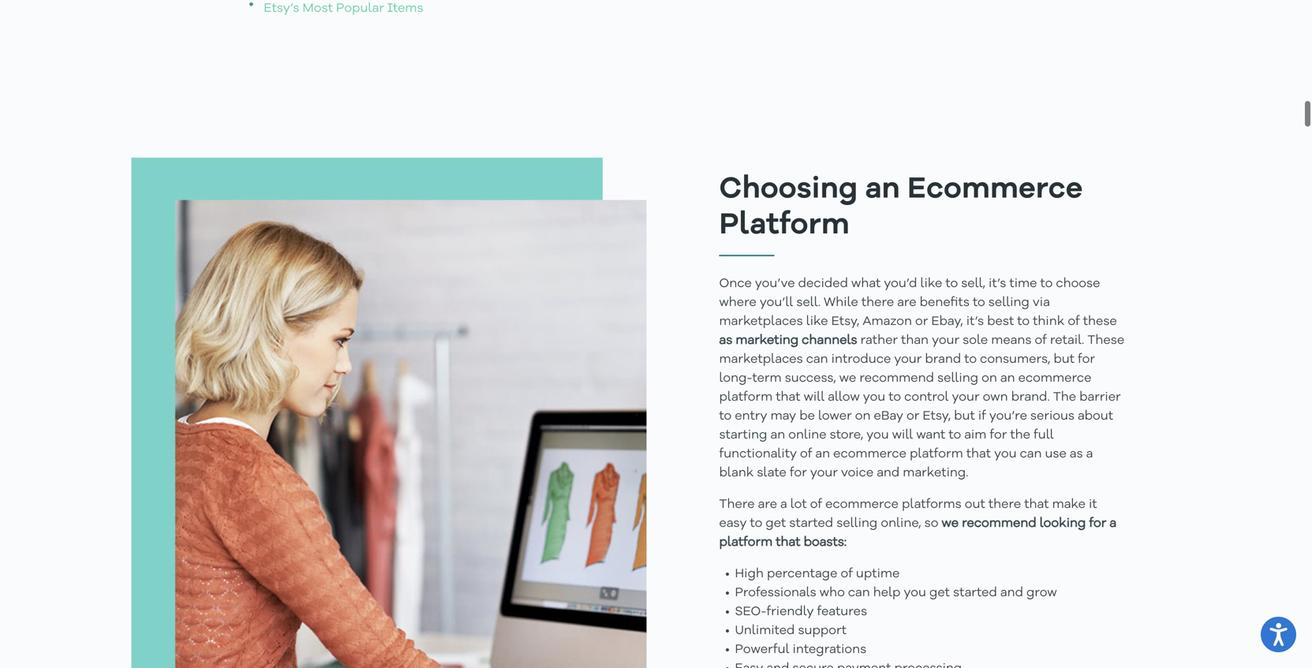 Task type: locate. For each thing, give the bounding box(es) containing it.
online,
[[881, 518, 922, 530]]

may
[[771, 410, 797, 423]]

choosing a platform image
[[131, 157, 647, 669]]

platform up marketing. on the bottom of the page
[[910, 448, 964, 461]]

most
[[303, 2, 333, 15]]

1 vertical spatial we
[[942, 518, 959, 530]]

where
[[720, 297, 757, 309]]

that up percentage
[[776, 537, 801, 549]]

via
[[1033, 297, 1051, 309]]

0 vertical spatial recommend
[[860, 373, 935, 385]]

started
[[790, 518, 834, 530], [954, 587, 998, 600]]

there right the out
[[989, 499, 1022, 512]]

functionality
[[720, 448, 797, 461]]

rather
[[861, 335, 898, 347]]

but down retail.
[[1054, 354, 1075, 366]]

0 horizontal spatial selling
[[837, 518, 878, 530]]

etsy, inside rather than your sole means of retail. these marketplaces can introduce your brand to consumers, but for long-term success, we recommend selling on an ecommerce platform that will allow you to control your own brand. the barrier to entry may be lower on ebay or etsy, but if you're serious about starting an online store, you will want to aim for the full functionality of an ecommerce platform that you can use as a blank slate for your voice and marketing.
[[923, 410, 951, 423]]

started down lot
[[790, 518, 834, 530]]

get inside high percentage of uptime professionals who can help you get started and grow seo-friendly features unlimited support powerful integrations
[[930, 587, 951, 600]]

there inside 'there are a lot of ecommerce platforms out there that make it easy to get started selling online, so'
[[989, 499, 1022, 512]]

2 vertical spatial ecommerce
[[826, 499, 899, 512]]

as
[[720, 335, 733, 347], [1070, 448, 1084, 461]]

marketplaces
[[720, 316, 803, 328], [720, 354, 803, 366]]

to right easy
[[750, 518, 763, 530]]

0 horizontal spatial as
[[720, 335, 733, 347]]

2 vertical spatial platform
[[720, 537, 773, 549]]

0 horizontal spatial a
[[781, 499, 788, 512]]

of
[[1068, 316, 1081, 328], [1035, 335, 1048, 347], [801, 448, 813, 461], [811, 499, 823, 512], [841, 568, 853, 581]]

0 vertical spatial there
[[862, 297, 895, 309]]

0 vertical spatial selling
[[989, 297, 1030, 309]]

selling inside 'there are a lot of ecommerce platforms out there that make it easy to get started selling online, so'
[[837, 518, 878, 530]]

1 horizontal spatial a
[[1087, 448, 1094, 461]]

0 vertical spatial as
[[720, 335, 733, 347]]

or down the control
[[907, 410, 920, 423]]

started inside high percentage of uptime professionals who can help you get started and grow seo-friendly features unlimited support powerful integrations
[[954, 587, 998, 600]]

1 horizontal spatial but
[[1054, 354, 1075, 366]]

0 vertical spatial and
[[877, 467, 900, 480]]

1 vertical spatial it's
[[967, 316, 985, 328]]

are down you'd
[[898, 297, 917, 309]]

selling down brand
[[938, 373, 979, 385]]

make
[[1053, 499, 1086, 512]]

sole
[[963, 335, 989, 347]]

can up features
[[849, 587, 871, 600]]

0 horizontal spatial we
[[840, 373, 857, 385]]

1 vertical spatial are
[[758, 499, 778, 512]]

2 vertical spatial can
[[849, 587, 871, 600]]

1 horizontal spatial recommend
[[962, 518, 1037, 530]]

0 horizontal spatial are
[[758, 499, 778, 512]]

you down the on the right of page
[[995, 448, 1017, 461]]

0 horizontal spatial there
[[862, 297, 895, 309]]

as up long-
[[720, 335, 733, 347]]

starting
[[720, 429, 768, 442]]

platform
[[720, 392, 773, 404], [910, 448, 964, 461], [720, 537, 773, 549]]

sell,
[[962, 278, 986, 290]]

professionals
[[735, 587, 817, 600]]

it's
[[989, 278, 1007, 290], [967, 316, 985, 328]]

choosing
[[720, 175, 858, 205]]

friendly
[[767, 606, 814, 619]]

ecommerce up "the"
[[1019, 373, 1092, 385]]

platforms
[[902, 499, 962, 512]]

there
[[862, 297, 895, 309], [989, 499, 1022, 512]]

and left grow
[[1001, 587, 1024, 600]]

than
[[902, 335, 929, 347]]

1 vertical spatial get
[[930, 587, 951, 600]]

are
[[898, 297, 917, 309], [758, 499, 778, 512]]

marketplaces up term
[[720, 354, 803, 366]]

for down you're
[[990, 429, 1008, 442]]

easy
[[720, 518, 747, 530]]

1 horizontal spatial get
[[930, 587, 951, 600]]

and right voice
[[877, 467, 900, 480]]

can inside high percentage of uptime professionals who can help you get started and grow seo-friendly features unlimited support powerful integrations
[[849, 587, 871, 600]]

brand
[[926, 354, 962, 366]]

platform up entry
[[720, 392, 773, 404]]

1 vertical spatial as
[[1070, 448, 1084, 461]]

the
[[1011, 429, 1031, 442]]

etsy,
[[832, 316, 860, 328], [923, 410, 951, 423]]

etsy's most popular items
[[264, 2, 424, 15]]

1 vertical spatial can
[[1020, 448, 1043, 461]]

on up store,
[[856, 410, 871, 423]]

1 vertical spatial started
[[954, 587, 998, 600]]

will down success, on the bottom of the page
[[804, 392, 825, 404]]

0 horizontal spatial but
[[955, 410, 976, 423]]

0 vertical spatial it's
[[989, 278, 1007, 290]]

on up own
[[982, 373, 998, 385]]

etsy, down "while" at the top of the page
[[832, 316, 860, 328]]

but left if
[[955, 410, 976, 423]]

0 vertical spatial marketplaces
[[720, 316, 803, 328]]

as right use
[[1070, 448, 1084, 461]]

high
[[735, 568, 764, 581]]

you'd
[[885, 278, 918, 290]]

get
[[766, 518, 787, 530], [930, 587, 951, 600]]

once
[[720, 278, 752, 290]]

of down online
[[801, 448, 813, 461]]

0 vertical spatial get
[[766, 518, 787, 530]]

selling up best
[[989, 297, 1030, 309]]

1 vertical spatial marketplaces
[[720, 354, 803, 366]]

for down 'it'
[[1090, 518, 1107, 530]]

0 vertical spatial or
[[916, 316, 929, 328]]

it's up sole at the right bottom of page
[[967, 316, 985, 328]]

entry
[[735, 410, 768, 423]]

a right looking
[[1110, 518, 1117, 530]]

0 vertical spatial on
[[982, 373, 998, 385]]

get right easy
[[766, 518, 787, 530]]

1 vertical spatial recommend
[[962, 518, 1037, 530]]

means
[[992, 335, 1032, 347]]

be
[[800, 410, 815, 423]]

1 horizontal spatial as
[[1070, 448, 1084, 461]]

of up who
[[841, 568, 853, 581]]

recommend up the control
[[860, 373, 935, 385]]

platform down easy
[[720, 537, 773, 549]]

we right so
[[942, 518, 959, 530]]

recommend inside rather than your sole means of retail. these marketplaces can introduce your brand to consumers, but for long-term success, we recommend selling on an ecommerce platform that will allow you to control your own brand. the barrier to entry may be lower on ebay or etsy, but if you're serious about starting an online store, you will want to aim for the full functionality of an ecommerce platform that you can use as a blank slate for your voice and marketing.
[[860, 373, 935, 385]]

ecommerce down voice
[[826, 499, 899, 512]]

a right use
[[1087, 448, 1094, 461]]

0 horizontal spatial recommend
[[860, 373, 935, 385]]

that down aim
[[967, 448, 992, 461]]

started left grow
[[954, 587, 998, 600]]

marketplaces up marketing
[[720, 316, 803, 328]]

the
[[1054, 392, 1077, 404]]

are right there
[[758, 499, 778, 512]]

0 horizontal spatial on
[[856, 410, 871, 423]]

1 vertical spatial there
[[989, 499, 1022, 512]]

1 horizontal spatial etsy,
[[923, 410, 951, 423]]

choose
[[1057, 278, 1101, 290]]

you right help
[[904, 587, 927, 600]]

you
[[864, 392, 886, 404], [867, 429, 890, 442], [995, 448, 1017, 461], [904, 587, 927, 600]]

as inside once you've decided what you'd like to sell, it's time to choose where you'll sell. while there are benefits to selling via marketplaces like etsy, amazon or ebay, it's best to think of these as marketing channels
[[720, 335, 733, 347]]

started inside 'there are a lot of ecommerce platforms out there that make it easy to get started selling online, so'
[[790, 518, 834, 530]]

and
[[877, 467, 900, 480], [1001, 587, 1024, 600]]

we
[[840, 373, 857, 385], [942, 518, 959, 530]]

1 vertical spatial selling
[[938, 373, 979, 385]]

or up the than
[[916, 316, 929, 328]]

allow
[[828, 392, 860, 404]]

will down ebay
[[893, 429, 914, 442]]

0 vertical spatial etsy,
[[832, 316, 860, 328]]

1 horizontal spatial on
[[982, 373, 998, 385]]

0 vertical spatial but
[[1054, 354, 1075, 366]]

popular
[[336, 2, 384, 15]]

rather than your sole means of retail. these marketplaces can introduce your brand to consumers, but for long-term success, we recommend selling on an ecommerce platform that will allow you to control your own brand. the barrier to entry may be lower on ebay or etsy, but if you're serious about starting an online store, you will want to aim for the full functionality of an ecommerce platform that you can use as a blank slate for your voice and marketing.
[[720, 335, 1125, 480]]

ecommerce inside 'there are a lot of ecommerce platforms out there that make it easy to get started selling online, so'
[[826, 499, 899, 512]]

and inside rather than your sole means of retail. these marketplaces can introduce your brand to consumers, but for long-term success, we recommend selling on an ecommerce platform that will allow you to control your own brand. the barrier to entry may be lower on ebay or etsy, but if you're serious about starting an online store, you will want to aim for the full functionality of an ecommerce platform that you can use as a blank slate for your voice and marketing.
[[877, 467, 900, 480]]

to down sole at the right bottom of page
[[965, 354, 977, 366]]

recommend down the out
[[962, 518, 1037, 530]]

for
[[1078, 354, 1096, 366], [990, 429, 1008, 442], [790, 467, 808, 480], [1090, 518, 1107, 530]]

1 horizontal spatial it's
[[989, 278, 1007, 290]]

you'll
[[760, 297, 794, 309]]

we inside rather than your sole means of retail. these marketplaces can introduce your brand to consumers, but for long-term success, we recommend selling on an ecommerce platform that will allow you to control your own brand. the barrier to entry may be lower on ebay or etsy, but if you're serious about starting an online store, you will want to aim for the full functionality of an ecommerce platform that you can use as a blank slate for your voice and marketing.
[[840, 373, 857, 385]]

that left make
[[1025, 499, 1050, 512]]

0 horizontal spatial started
[[790, 518, 834, 530]]

0 horizontal spatial can
[[807, 354, 829, 366]]

1 horizontal spatial there
[[989, 499, 1022, 512]]

there up 'amazon'
[[862, 297, 895, 309]]

ecommerce
[[1019, 373, 1092, 385], [834, 448, 907, 461], [826, 499, 899, 512]]

your up if
[[953, 392, 980, 404]]

we up the allow
[[840, 373, 857, 385]]

of right lot
[[811, 499, 823, 512]]

2 horizontal spatial a
[[1110, 518, 1117, 530]]

1 vertical spatial a
[[781, 499, 788, 512]]

selling
[[989, 297, 1030, 309], [938, 373, 979, 385], [837, 518, 878, 530]]

0 vertical spatial like
[[921, 278, 943, 290]]

1 vertical spatial or
[[907, 410, 920, 423]]

think
[[1034, 316, 1065, 328]]

2 vertical spatial selling
[[837, 518, 878, 530]]

2 horizontal spatial can
[[1020, 448, 1043, 461]]

time
[[1010, 278, 1038, 290]]

of up retail.
[[1068, 316, 1081, 328]]

your down the than
[[895, 354, 922, 366]]

2 horizontal spatial selling
[[989, 297, 1030, 309]]

selling up the boasts:
[[837, 518, 878, 530]]

1 vertical spatial and
[[1001, 587, 1024, 600]]

0 horizontal spatial get
[[766, 518, 787, 530]]

1 horizontal spatial can
[[849, 587, 871, 600]]

it's right "sell,"
[[989, 278, 1007, 290]]

what
[[852, 278, 881, 290]]

if
[[979, 410, 987, 423]]

an
[[866, 175, 901, 205], [1001, 373, 1016, 385], [771, 429, 786, 442], [816, 448, 831, 461]]

2 marketplaces from the top
[[720, 354, 803, 366]]

get right help
[[930, 587, 951, 600]]

can down the on the right of page
[[1020, 448, 1043, 461]]

1 vertical spatial like
[[807, 316, 829, 328]]

seo-
[[735, 606, 767, 619]]

choosing an ecommerce platform
[[720, 175, 1084, 241]]

are inside 'there are a lot of ecommerce platforms out there that make it easy to get started selling online, so'
[[758, 499, 778, 512]]

or
[[916, 316, 929, 328], [907, 410, 920, 423]]

like down sell.
[[807, 316, 829, 328]]

1 marketplaces from the top
[[720, 316, 803, 328]]

2 vertical spatial a
[[1110, 518, 1117, 530]]

0 vertical spatial are
[[898, 297, 917, 309]]

1 horizontal spatial started
[[954, 587, 998, 600]]

1 vertical spatial etsy,
[[923, 410, 951, 423]]

etsy, up want
[[923, 410, 951, 423]]

of down think
[[1035, 335, 1048, 347]]

1 horizontal spatial will
[[893, 429, 914, 442]]

that
[[776, 392, 801, 404], [967, 448, 992, 461], [1025, 499, 1050, 512], [776, 537, 801, 549]]

1 horizontal spatial are
[[898, 297, 917, 309]]

0 horizontal spatial and
[[877, 467, 900, 480]]

to up benefits
[[946, 278, 959, 290]]

but
[[1054, 354, 1075, 366], [955, 410, 976, 423]]

ecommerce up voice
[[834, 448, 907, 461]]

of inside high percentage of uptime professionals who can help you get started and grow seo-friendly features unlimited support powerful integrations
[[841, 568, 853, 581]]

1 vertical spatial will
[[893, 429, 914, 442]]

0 horizontal spatial etsy,
[[832, 316, 860, 328]]

introduce
[[832, 354, 892, 366]]

1 horizontal spatial and
[[1001, 587, 1024, 600]]

1 horizontal spatial we
[[942, 518, 959, 530]]

0 vertical spatial ecommerce
[[1019, 373, 1092, 385]]

a left lot
[[781, 499, 788, 512]]

0 vertical spatial we
[[840, 373, 857, 385]]

1 horizontal spatial selling
[[938, 373, 979, 385]]

0 vertical spatial started
[[790, 518, 834, 530]]

1 vertical spatial on
[[856, 410, 871, 423]]

0 vertical spatial a
[[1087, 448, 1094, 461]]

best
[[988, 316, 1015, 328]]

like up benefits
[[921, 278, 943, 290]]

can up success, on the bottom of the page
[[807, 354, 829, 366]]

0 vertical spatial will
[[804, 392, 825, 404]]



Task type: describe. For each thing, give the bounding box(es) containing it.
of inside once you've decided what you'd like to sell, it's time to choose where you'll sell. while there are benefits to selling via marketplaces like etsy, amazon or ebay, it's best to think of these as marketing channels
[[1068, 316, 1081, 328]]

you up ebay
[[864, 392, 886, 404]]

lot
[[791, 499, 807, 512]]

uptime
[[857, 568, 900, 581]]

these
[[1088, 335, 1125, 347]]

or inside once you've decided what you'd like to sell, it's time to choose where you'll sell. while there are benefits to selling via marketplaces like etsy, amazon or ebay, it's best to think of these as marketing channels
[[916, 316, 929, 328]]

items
[[388, 2, 424, 15]]

your down ebay,
[[932, 335, 960, 347]]

ebay
[[874, 410, 904, 423]]

or inside rather than your sole means of retail. these marketplaces can introduce your brand to consumers, but for long-term success, we recommend selling on an ecommerce platform that will allow you to control your own brand. the barrier to entry may be lower on ebay or etsy, but if you're serious about starting an online store, you will want to aim for the full functionality of an ecommerce platform that you can use as a blank slate for your voice and marketing.
[[907, 410, 920, 423]]

there inside once you've decided what you'd like to sell, it's time to choose where you'll sell. while there are benefits to selling via marketplaces like etsy, amazon or ebay, it's best to think of these as marketing channels
[[862, 297, 895, 309]]

to left entry
[[720, 410, 732, 423]]

unlimited
[[735, 625, 795, 638]]

0 horizontal spatial will
[[804, 392, 825, 404]]

integrations
[[793, 644, 867, 657]]

recommend inside we recommend looking for a platform that boasts:
[[962, 518, 1037, 530]]

platform inside we recommend looking for a platform that boasts:
[[720, 537, 773, 549]]

to up ebay
[[889, 392, 902, 404]]

so
[[925, 518, 939, 530]]

there are a lot of ecommerce platforms out there that make it easy to get started selling online, so
[[720, 499, 1098, 530]]

for right slate
[[790, 467, 808, 480]]

high percentage of uptime professionals who can help you get started and grow seo-friendly features unlimited support powerful integrations
[[735, 568, 1058, 657]]

voice
[[842, 467, 874, 480]]

blank
[[720, 467, 754, 480]]

who
[[820, 587, 845, 600]]

1 vertical spatial but
[[955, 410, 976, 423]]

sell.
[[797, 297, 821, 309]]

a inside 'there are a lot of ecommerce platforms out there that make it easy to get started selling online, so'
[[781, 499, 788, 512]]

it
[[1089, 499, 1098, 512]]

percentage
[[767, 568, 838, 581]]

1 vertical spatial ecommerce
[[834, 448, 907, 461]]

0 horizontal spatial it's
[[967, 316, 985, 328]]

you inside high percentage of uptime professionals who can help you get started and grow seo-friendly features unlimited support powerful integrations
[[904, 587, 927, 600]]

aim
[[965, 429, 987, 442]]

that inside we recommend looking for a platform that boasts:
[[776, 537, 801, 549]]

help
[[874, 587, 901, 600]]

brand.
[[1012, 392, 1051, 404]]

that up "may"
[[776, 392, 801, 404]]

marketing
[[736, 335, 799, 347]]

grow
[[1027, 587, 1058, 600]]

of inside 'there are a lot of ecommerce platforms out there that make it easy to get started selling online, so'
[[811, 499, 823, 512]]

boasts:
[[804, 537, 847, 549]]

a inside rather than your sole means of retail. these marketplaces can introduce your brand to consumers, but for long-term success, we recommend selling on an ecommerce platform that will allow you to control your own brand. the barrier to entry may be lower on ebay or etsy, but if you're serious about starting an online store, you will want to aim for the full functionality of an ecommerce platform that you can use as a blank slate for your voice and marketing.
[[1087, 448, 1094, 461]]

store,
[[830, 429, 864, 442]]

these
[[1084, 316, 1118, 328]]

get inside 'there are a lot of ecommerce platforms out there that make it easy to get started selling online, so'
[[766, 518, 787, 530]]

lower
[[819, 410, 852, 423]]

are inside once you've decided what you'd like to sell, it's time to choose where you'll sell. while there are benefits to selling via marketplaces like etsy, amazon or ebay, it's best to think of these as marketing channels
[[898, 297, 917, 309]]

to down "sell,"
[[973, 297, 986, 309]]

slate
[[757, 467, 787, 480]]

ecommerce
[[908, 175, 1084, 205]]

ebay,
[[932, 316, 964, 328]]

you down ebay
[[867, 429, 890, 442]]

an inside choosing an ecommerce platform
[[866, 175, 901, 205]]

0 horizontal spatial like
[[807, 316, 829, 328]]

to up means
[[1018, 316, 1030, 328]]

benefits
[[920, 297, 970, 309]]

1 vertical spatial platform
[[910, 448, 964, 461]]

marketing.
[[903, 467, 969, 480]]

to inside 'there are a lot of ecommerce platforms out there that make it easy to get started selling online, so'
[[750, 518, 763, 530]]

0 vertical spatial can
[[807, 354, 829, 366]]

as inside rather than your sole means of retail. these marketplaces can introduce your brand to consumers, but for long-term success, we recommend selling on an ecommerce platform that will allow you to control your own brand. the barrier to entry may be lower on ebay or etsy, but if you're serious about starting an online store, you will want to aim for the full functionality of an ecommerce platform that you can use as a blank slate for your voice and marketing.
[[1070, 448, 1084, 461]]

that inside 'there are a lot of ecommerce platforms out there that make it easy to get started selling online, so'
[[1025, 499, 1050, 512]]

want
[[917, 429, 946, 442]]

long-
[[720, 373, 753, 385]]

etsy's most popular items link
[[264, 2, 424, 15]]

for down retail.
[[1078, 354, 1096, 366]]

etsy, inside once you've decided what you'd like to sell, it's time to choose where you'll sell. while there are benefits to selling via marketplaces like etsy, amazon or ebay, it's best to think of these as marketing channels
[[832, 316, 860, 328]]

support
[[799, 625, 847, 638]]

features
[[818, 606, 868, 619]]

channels
[[802, 335, 858, 347]]

amazon
[[863, 316, 913, 328]]

once you've decided what you'd like to sell, it's time to choose where you'll sell. while there are benefits to selling via marketplaces like etsy, amazon or ebay, it's best to think of these as marketing channels
[[720, 278, 1118, 347]]

marketplaces inside rather than your sole means of retail. these marketplaces can introduce your brand to consumers, but for long-term success, we recommend selling on an ecommerce platform that will allow you to control your own brand. the barrier to entry may be lower on ebay or etsy, but if you're serious about starting an online store, you will want to aim for the full functionality of an ecommerce platform that you can use as a blank slate for your voice and marketing.
[[720, 354, 803, 366]]

success,
[[785, 373, 837, 385]]

term
[[753, 373, 782, 385]]

marketplaces inside once you've decided what you'd like to sell, it's time to choose where you'll sell. while there are benefits to selling via marketplaces like etsy, amazon or ebay, it's best to think of these as marketing channels
[[720, 316, 803, 328]]

and inside high percentage of uptime professionals who can help you get started and grow seo-friendly features unlimited support powerful integrations
[[1001, 587, 1024, 600]]

out
[[965, 499, 986, 512]]

1 horizontal spatial like
[[921, 278, 943, 290]]

platform
[[720, 211, 850, 241]]

to up via
[[1041, 278, 1053, 290]]

barrier
[[1080, 392, 1122, 404]]

full
[[1034, 429, 1055, 442]]

serious
[[1031, 410, 1075, 423]]

own
[[983, 392, 1009, 404]]

0 vertical spatial platform
[[720, 392, 773, 404]]

etsy's
[[264, 2, 300, 15]]

to left aim
[[949, 429, 962, 442]]

control
[[905, 392, 949, 404]]

selling inside rather than your sole means of retail. these marketplaces can introduce your brand to consumers, but for long-term success, we recommend selling on an ecommerce platform that will allow you to control your own brand. the barrier to entry may be lower on ebay or etsy, but if you're serious about starting an online store, you will want to aim for the full functionality of an ecommerce platform that you can use as a blank slate for your voice and marketing.
[[938, 373, 979, 385]]

selling inside once you've decided what you'd like to sell, it's time to choose where you'll sell. while there are benefits to selling via marketplaces like etsy, amazon or ebay, it's best to think of these as marketing channels
[[989, 297, 1030, 309]]

looking
[[1040, 518, 1087, 530]]

use
[[1046, 448, 1067, 461]]

your left voice
[[811, 467, 838, 480]]

about
[[1078, 410, 1114, 423]]

a inside we recommend looking for a platform that boasts:
[[1110, 518, 1117, 530]]

there
[[720, 499, 755, 512]]

you're
[[990, 410, 1028, 423]]

retail.
[[1051, 335, 1085, 347]]

for inside we recommend looking for a platform that boasts:
[[1090, 518, 1107, 530]]

open accessibe: accessibility options, statement and help image
[[1271, 624, 1288, 647]]

consumers,
[[981, 354, 1051, 366]]

you've
[[755, 278, 796, 290]]

we recommend looking for a platform that boasts:
[[720, 518, 1117, 549]]

powerful
[[735, 644, 790, 657]]

we inside we recommend looking for a platform that boasts:
[[942, 518, 959, 530]]

decided
[[799, 278, 849, 290]]

online
[[789, 429, 827, 442]]

while
[[824, 297, 859, 309]]



Task type: vqa. For each thing, say whether or not it's contained in the screenshot.
the rightmost but
yes



